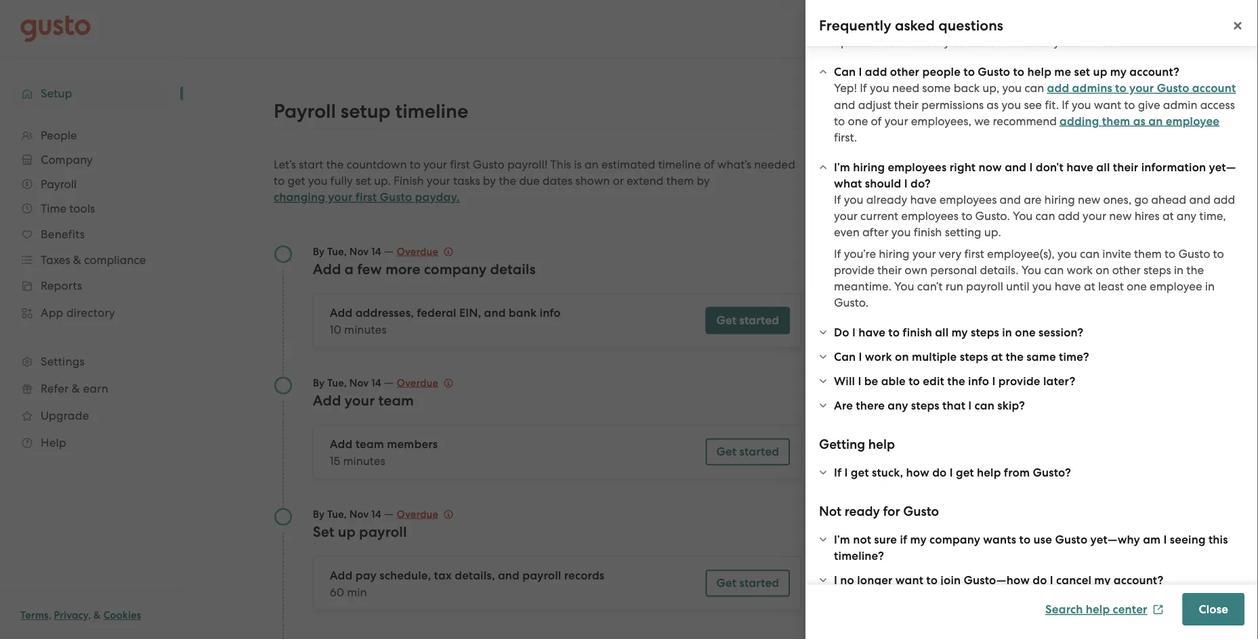 Task type: vqa. For each thing, say whether or not it's contained in the screenshot.
payroll.
yes



Task type: describe. For each thing, give the bounding box(es) containing it.
shown
[[576, 174, 610, 188]]

add for add addresses, federal ein, and bank info 10 minutes
[[330, 306, 353, 320]]

have right "do"
[[859, 326, 886, 340]]

my up can i work on multiple steps at the same time?
[[952, 326, 968, 340]]

admins
[[1073, 81, 1113, 95]]

1 vertical spatial any
[[888, 399, 909, 413]]

by tue, nov 14 — for up
[[313, 507, 397, 521]]

get left the stuck,
[[851, 466, 869, 480]]

to right what
[[996, 172, 1008, 188]]

— for payroll
[[384, 507, 394, 521]]

you're
[[844, 247, 876, 261]]

0 horizontal spatial other
[[891, 65, 920, 79]]

is
[[574, 158, 582, 171]]

get started button for set up payroll
[[706, 570, 790, 598]]

app
[[41, 306, 63, 320]]

1 vertical spatial payroll
[[359, 524, 407, 541]]

info inside add addresses, federal ein, and bank info 10 minutes
[[540, 306, 561, 320]]

1 get started button from the top
[[706, 307, 790, 335]]

you down what
[[844, 193, 864, 207]]

by tue, nov 14 — for your
[[313, 376, 397, 389]]

to inside "download our handy checklist of everything you'll need to get set up for your first payroll."
[[1079, 212, 1090, 226]]

same
[[1027, 350, 1057, 364]]

1 vertical spatial employees
[[940, 193, 997, 207]]

1 horizontal spatial provide
[[999, 375, 1041, 388]]

1 vertical spatial timeline
[[395, 100, 468, 123]]

hiring inside if you're hiring your very first employee(s), you can invite them to gusto to provide their own personal details. you can work on other steps in the meantime. you can't run payroll until you have at least one employee in gusto.
[[879, 247, 910, 261]]

settings
[[41, 355, 85, 369]]

you down the can i add other people to gusto to help me set up my account?
[[1003, 81, 1022, 95]]

your inside "download our handy checklist of everything you'll need to get set up for your first payroll."
[[994, 228, 1017, 242]]

access
[[1201, 98, 1236, 112]]

2 vertical spatial one
[[1016, 326, 1036, 340]]

up for for
[[959, 228, 973, 242]]

on up add admins to your gusto account link
[[1123, 19, 1137, 32]]

you up recommend
[[1002, 98, 1022, 112]]

1 started from the top
[[740, 314, 780, 328]]

from
[[1004, 466, 1030, 480]]

get for add your team
[[717, 445, 737, 459]]

own
[[905, 264, 928, 277]]

gusto?
[[1033, 466, 1072, 480]]

ones,
[[1104, 193, 1132, 207]]

any inside "if you already have employees and are hiring new ones, go ahead and add your current employees to gusto. you can add your new hires at any time, even after you finish setting up."
[[1177, 209, 1197, 223]]

current
[[861, 209, 899, 223]]

— for few
[[384, 244, 394, 258]]

1 vertical spatial want
[[896, 574, 924, 588]]

you right after
[[892, 226, 911, 239]]

1 vertical spatial in
[[1206, 280, 1215, 294]]

frequently asked questions dialog
[[806, 0, 1259, 640]]

by for set up payroll
[[313, 509, 325, 521]]

on right based
[[990, 35, 1003, 49]]

time?
[[1059, 350, 1090, 364]]

and down what to have ready
[[1000, 193, 1022, 207]]

tue, for a
[[327, 246, 347, 258]]

on up able in the bottom right of the page
[[895, 350, 909, 364]]

setup
[[341, 100, 391, 123]]

overdue for few
[[397, 246, 439, 258]]

i right that
[[969, 399, 972, 413]]

help left from
[[977, 466, 1002, 480]]

pay
[[356, 569, 377, 583]]

one inside if you're hiring your very first employee(s), you can invite them to gusto to provide their own personal details. you can work on other steps in the meantime. you can't run payroll until you have at least one employee in gusto.
[[1127, 280, 1148, 294]]

can for can i work on multiple steps at the same time?
[[834, 350, 856, 364]]

steps down edit
[[912, 399, 940, 413]]

if i get stuck, how do i get help from gusto?
[[834, 466, 1072, 480]]

overdue button for few
[[397, 244, 454, 260]]

download checklist link
[[959, 250, 1082, 264]]

gusto inside if you're hiring your very first employee(s), you can invite them to gusto to provide their own personal details. you can work on other steps in the meantime. you can't run payroll until you have at least one employee in gusto.
[[1179, 247, 1211, 261]]

finish
[[394, 174, 424, 188]]

federal
[[417, 306, 457, 320]]

0 vertical spatial company
[[424, 261, 487, 278]]

are there any steps that i can skip?
[[834, 399, 1026, 413]]

fit.
[[1045, 98, 1059, 112]]

if you're hiring your very first employee(s), you can invite them to gusto to provide their own personal details. you can work on other steps in the meantime. you can't run payroll until you have at least one employee in gusto.
[[834, 247, 1225, 310]]

14 for team
[[372, 377, 381, 389]]

to right admins
[[1116, 81, 1127, 95]]

add up adjust in the top right of the page
[[865, 65, 888, 79]]

to right the invite
[[1165, 247, 1176, 261]]

if right fit.
[[1062, 98, 1069, 112]]

your down ones,
[[1083, 209, 1107, 223]]

gusto inside i'm not sure if my company wants to use gusto yet—why am i seeing this timeline?
[[1056, 533, 1088, 547]]

i down getting
[[845, 466, 848, 480]]

cookies button
[[104, 608, 141, 624]]

the inside finish your tasks by the due dates shown or extend them by changing your first gusto payday.
[[499, 174, 517, 188]]

everything
[[959, 212, 1016, 226]]

10
[[330, 323, 342, 337]]

employees,
[[912, 114, 972, 128]]

are
[[834, 399, 853, 413]]

0 vertical spatial account?
[[1130, 65, 1180, 79]]

terms
[[20, 610, 49, 622]]

countdown
[[347, 158, 407, 171]]

1 vertical spatial finish
[[903, 326, 933, 340]]

by tue, nov 14 — for a
[[313, 244, 397, 258]]

have up are
[[1011, 172, 1041, 188]]

up,
[[983, 81, 1000, 95]]

your down fully
[[328, 190, 353, 204]]

payroll!
[[508, 158, 548, 171]]

by for add your team
[[313, 377, 325, 389]]

add up payroll.
[[1059, 209, 1080, 223]]

payroll inside add pay schedule, tax details, and payroll records 60 min
[[523, 569, 562, 583]]

for inside "download our handy checklist of everything you'll need to get set up for your first payroll."
[[976, 228, 991, 242]]

to up see
[[1014, 65, 1025, 79]]

1 horizontal spatial do
[[1033, 574, 1048, 588]]

setting
[[945, 226, 982, 239]]

my inside i'm not sure if my company wants to use gusto yet—why am i seeing this timeline?
[[911, 533, 927, 547]]

info inside frequently asked questions dialog
[[969, 375, 990, 388]]

all inside i'm hiring employees right now and i don't have all their information yet— what should i do?
[[1097, 160, 1111, 174]]

will
[[834, 375, 856, 388]]

gusto inside yep! if you need some back up, you can add admins to your gusto account and adjust their permissions as you see fit. if you want to give admin access to one of your employees, we recommend
[[1157, 81, 1190, 95]]

an inside let's start the countdown to your first gusto payroll! this is an estimated                     timeline of what's needed to get you fully set up.
[[585, 158, 599, 171]]

add for add team members 15 minutes
[[330, 438, 353, 452]]

get inside let's start the countdown to your first gusto payroll! this is an estimated                     timeline of what's needed to get you fully set up.
[[288, 174, 305, 188]]

are
[[1024, 193, 1042, 207]]

the left the "same"
[[1006, 350, 1024, 364]]

0 vertical spatial in
[[1175, 264, 1184, 277]]

i left the be
[[858, 375, 862, 388]]

i'm for i'm not sure if my company wants to use gusto yet—why am i seeing this timeline?
[[834, 533, 851, 547]]

up. inside "if you already have employees and are hiring new ones, go ahead and add your current employees to gusto. you can add your new hires at any time, even after you finish setting up."
[[985, 226, 1002, 239]]

help link
[[14, 431, 169, 456]]

ready inside frequently asked questions dialog
[[845, 504, 880, 520]]

2 vertical spatial in
[[1003, 326, 1013, 340]]

2 vertical spatial you
[[895, 280, 915, 294]]

1 vertical spatial checklist
[[1035, 250, 1082, 264]]

not ready for gusto
[[819, 504, 939, 520]]

to left join
[[927, 574, 938, 588]]

first inside finish your tasks by the due dates shown or extend them by changing your first gusto payday.
[[356, 190, 377, 204]]

search help center
[[1046, 603, 1148, 617]]

download for download our handy checklist of everything you'll need to get set up for your first payroll.
[[959, 196, 1015, 209]]

yet—why
[[1091, 533, 1141, 547]]

0 vertical spatial team
[[379, 392, 414, 409]]

asked
[[895, 17, 935, 34]]

of inside yep! if you need some back up, you can add admins to your gusto account and adjust their permissions as you see fit. if you want to give admin access to one of your employees, we recommend
[[871, 114, 882, 128]]

checklist inside "download our handy checklist of everything you'll need to get set up for your first payroll."
[[1075, 196, 1120, 209]]

will i be able to edit the info i provide later?
[[834, 375, 1076, 388]]

0 vertical spatial do
[[933, 466, 947, 480]]

your down adjust in the top right of the page
[[885, 114, 909, 128]]

their inside yep! if you need some back up, you can add admins to your gusto account and adjust their permissions as you see fit. if you want to give admin access to one of your employees, we recommend
[[895, 98, 919, 112]]

even
[[834, 226, 860, 239]]

i left do?
[[905, 177, 908, 190]]

fully
[[331, 174, 353, 188]]

faqs button
[[1176, 102, 1220, 118]]

i down update at the top right
[[859, 65, 863, 79]]

to down let's
[[274, 174, 285, 188]]

adjust
[[859, 98, 892, 112]]

you right until
[[1033, 280, 1052, 294]]

overdue button for payroll
[[397, 507, 454, 523]]

1 vertical spatial &
[[94, 610, 101, 622]]

join
[[941, 574, 961, 588]]

help left the me
[[1028, 65, 1052, 79]]

one inside yep! if you need some back up, you can add admins to your gusto account and adjust their permissions as you see fit. if you want to give admin access to one of your employees, we recommend
[[848, 114, 869, 128]]

to up back
[[964, 65, 975, 79]]

i'm not sure if my company wants to use gusto yet—why am i seeing this timeline?
[[834, 533, 1229, 563]]

and up time,
[[1190, 193, 1211, 207]]

information
[[1142, 160, 1207, 174]]

can left skip?
[[975, 399, 995, 413]]

payroll
[[274, 100, 336, 123]]

what
[[834, 177, 863, 190]]

—the
[[1037, 19, 1064, 32]]

my right cancel
[[1095, 574, 1111, 588]]

help left center
[[1086, 603, 1111, 617]]

benefits
[[41, 228, 85, 241]]

add addresses, federal ein, and bank info 10 minutes
[[330, 306, 561, 337]]

14 for payroll
[[372, 509, 381, 521]]

1 get from the top
[[717, 314, 737, 328]]

back
[[954, 81, 980, 95]]

do i have to finish all my steps in one session?
[[834, 326, 1084, 340]]

extend
[[627, 174, 664, 188]]

1 vertical spatial new
[[1110, 209, 1132, 223]]

first inside "download our handy checklist of everything you'll need to get set up for your first payroll."
[[1020, 228, 1040, 242]]

setup link
[[14, 81, 169, 106]]

few
[[357, 261, 382, 278]]

setup
[[41, 87, 72, 100]]

tue, for up
[[327, 509, 347, 521]]

the inside let's start the countdown to your first gusto payroll! this is an estimated                     timeline of what's needed to get you fully set up.
[[326, 158, 344, 171]]

and inside yep! if you need some back up, you can add admins to your gusto account and adjust their permissions as you see fit. if you want to give admin access to one of your employees, we recommend
[[834, 98, 856, 112]]

our
[[1017, 196, 1035, 209]]

nov for up
[[350, 509, 369, 521]]

frequently asked questions
[[819, 17, 1004, 34]]

download checklist
[[975, 250, 1082, 264]]

your inside if you're hiring your very first employee(s), you can invite them to gusto to provide their own personal details. you can work on other steps in the meantime. you can't run payroll until you have at least one employee in gusto.
[[913, 247, 937, 261]]

i'm for i'm hiring employees right now and i don't have all their information yet— what should i do?
[[834, 160, 851, 174]]

get started for payroll
[[717, 577, 780, 591]]

get right how
[[956, 466, 975, 480]]

do
[[834, 326, 850, 340]]

1 vertical spatial all
[[936, 326, 949, 340]]

you inside let's start the countdown to your first gusto payroll! this is an estimated                     timeline of what's needed to get you fully set up.
[[308, 174, 328, 188]]

0 vertical spatial new
[[1078, 193, 1101, 207]]

can down payroll.
[[1045, 264, 1064, 277]]

gusto up if
[[904, 504, 939, 520]]

how
[[907, 466, 930, 480]]

i left don't
[[1030, 160, 1033, 174]]

more
[[386, 261, 421, 278]]

until
[[1007, 280, 1030, 294]]

i inside i'm not sure if my company wants to use gusto yet—why am i seeing this timeline?
[[1164, 533, 1168, 547]]

your up payday.
[[427, 174, 451, 188]]

set
[[313, 524, 335, 541]]

can i add other people to gusto to help me set up my account?
[[834, 65, 1180, 79]]

to down time,
[[1214, 247, 1225, 261]]

what
[[959, 172, 993, 188]]

have inside if you're hiring your very first employee(s), you can invite them to gusto to provide their own personal details. you can work on other steps in the meantime. you can't run payroll until you have at least one employee in gusto.
[[1055, 280, 1082, 294]]

automatically
[[876, 35, 951, 49]]

give
[[1139, 98, 1161, 112]]

this
[[551, 158, 571, 171]]

employee inside adding them as an employee first.
[[1166, 114, 1220, 128]]

to inside "if you already have employees and are hiring new ones, go ahead and add your current employees to gusto. you can add your new hires at any time, even after you finish setting up."
[[962, 209, 973, 223]]

2 , from the left
[[88, 610, 91, 622]]

handy
[[1038, 196, 1072, 209]]

details
[[490, 261, 536, 278]]

due inside —the due dates on your timeline will update automatically based on the date you choose.
[[1067, 19, 1088, 32]]

have inside "if you already have employees and are hiring new ones, go ahead and add your current employees to gusto. you can add your new hires at any time, even after you finish setting up."
[[911, 193, 937, 207]]

download our handy checklist of everything you'll need to get set up for your first payroll.
[[959, 196, 1134, 242]]

i down can i work on multiple steps at the same time?
[[993, 375, 996, 388]]

gusto. inside if you're hiring your very first employee(s), you can invite them to gusto to provide their own personal details. you can work on other steps in the meantime. you can't run payroll until you have at least one employee in gusto.
[[834, 296, 869, 310]]

there
[[856, 399, 885, 413]]

1 horizontal spatial ready
[[1044, 172, 1080, 188]]

be
[[865, 375, 879, 388]]

payroll setup timeline
[[274, 100, 468, 123]]

of inside let's start the countdown to your first gusto payroll! this is an estimated                     timeline of what's needed to get you fully set up.
[[704, 158, 715, 171]]

search
[[1046, 603, 1084, 617]]

list containing benefits
[[0, 123, 183, 457]]

skip?
[[998, 399, 1026, 413]]

1 vertical spatial work
[[865, 350, 893, 364]]

if right yep!
[[860, 81, 867, 95]]

i right "do"
[[853, 326, 856, 340]]

invite
[[1103, 247, 1132, 261]]

help up the stuck,
[[869, 437, 895, 453]]

0 horizontal spatial at
[[992, 350, 1003, 364]]

and inside i'm hiring employees right now and i don't have all their information yet— what should i do?
[[1005, 160, 1027, 174]]

i'm hiring employees right now and i don't have all their information yet— what should i do?
[[834, 160, 1237, 190]]

to up the finish on the left top of page
[[410, 158, 421, 171]]

set for download our handy checklist of everything you'll need to get set up for your first payroll.
[[1113, 212, 1129, 226]]

14 for few
[[372, 246, 381, 258]]

to up able in the bottom right of the page
[[889, 326, 900, 340]]

want inside yep! if you need some back up, you can add admins to your gusto account and adjust their permissions as you see fit. if you want to give admin access to one of your employees, we recommend
[[1095, 98, 1122, 112]]

finish inside "if you already have employees and are hiring new ones, go ahead and add your current employees to gusto. you can add your new hires at any time, even after you finish setting up."
[[914, 226, 942, 239]]

tue, for your
[[327, 377, 347, 389]]

choose.
[[1077, 35, 1117, 49]]

— for team
[[384, 376, 394, 389]]

you down payroll.
[[1058, 247, 1078, 261]]

if for stuck,
[[834, 466, 842, 480]]

recommend
[[993, 114, 1057, 128]]

set up payroll
[[313, 524, 407, 541]]

add your team
[[313, 392, 414, 409]]

upgrade
[[41, 409, 89, 423]]



Task type: locate. For each thing, give the bounding box(es) containing it.
of left go
[[1123, 196, 1134, 209]]

1 vertical spatial minutes
[[343, 454, 385, 468]]

set for can i add other people to gusto to help me set up my account?
[[1075, 65, 1091, 79]]

1 tue, from the top
[[327, 246, 347, 258]]

up for my
[[1094, 65, 1108, 79]]

2 vertical spatial them
[[1135, 247, 1162, 261]]

as inside adding them as an employee first.
[[1134, 114, 1146, 128]]

0 vertical spatial an
[[1149, 114, 1163, 128]]

if
[[860, 81, 867, 95], [1062, 98, 1069, 112], [834, 193, 842, 207], [834, 247, 842, 261], [834, 466, 842, 480]]

due inside finish your tasks by the due dates shown or extend them by changing your first gusto payday.
[[519, 174, 540, 188]]

if for your
[[834, 247, 842, 261]]

set inside "download our handy checklist of everything you'll need to get set up for your first payroll."
[[1113, 212, 1129, 226]]

0 vertical spatial for
[[976, 228, 991, 242]]

up up admins
[[1094, 65, 1108, 79]]

0 vertical spatial overdue button
[[397, 244, 454, 260]]

your inside let's start the countdown to your first gusto payroll! this is an estimated                     timeline of what's needed to get you fully set up.
[[424, 158, 447, 171]]

can up see
[[1025, 81, 1045, 95]]

if inside "if you already have employees and are hiring new ones, go ahead and add your current employees to gusto. you can add your new hires at any time, even after you finish setting up."
[[834, 193, 842, 207]]

to inside i'm not sure if my company wants to use gusto yet—why am i seeing this timeline?
[[1020, 533, 1031, 547]]

0 horizontal spatial as
[[987, 98, 999, 112]]

list
[[0, 123, 183, 457]]

2 vertical spatial hiring
[[879, 247, 910, 261]]

2 vertical spatial of
[[1123, 196, 1134, 209]]

by for add a few more company details
[[313, 246, 325, 258]]

people
[[923, 65, 961, 79]]

2 horizontal spatial up
[[1094, 65, 1108, 79]]

0 vertical spatial up
[[1094, 65, 1108, 79]]

me
[[1055, 65, 1072, 79]]

0 vertical spatial provide
[[834, 264, 875, 277]]

you down —the
[[1054, 35, 1074, 49]]

what's
[[718, 158, 752, 171]]

1 horizontal spatial need
[[1049, 212, 1076, 226]]

3 get started button from the top
[[706, 570, 790, 598]]

and inside add addresses, federal ein, and bank info 10 minutes
[[484, 306, 506, 320]]

1 vertical spatial dates
[[543, 174, 573, 188]]

0 vertical spatial checklist
[[1075, 196, 1120, 209]]

adding
[[1060, 114, 1100, 128]]

3 by tue, nov 14 — from the top
[[313, 507, 397, 521]]

2 can from the top
[[834, 350, 856, 364]]

& inside refer & earn link
[[72, 382, 80, 396]]

1 overdue from the top
[[397, 246, 439, 258]]

i'm inside i'm not sure if my company wants to use gusto yet—why am i seeing this timeline?
[[834, 533, 851, 547]]

need inside "download our handy checklist of everything you'll need to get set up for your first payroll."
[[1049, 212, 1076, 226]]

2 vertical spatial 14
[[372, 509, 381, 521]]

work up the be
[[865, 350, 893, 364]]

hiring inside i'm hiring employees right now and i don't have all their information yet— what should i do?
[[853, 160, 885, 174]]

ready
[[1044, 172, 1080, 188], [845, 504, 880, 520]]

on
[[1123, 19, 1137, 32], [990, 35, 1003, 49], [1096, 264, 1110, 277], [895, 350, 909, 364]]

add pay schedule, tax details, and payroll records 60 min
[[330, 569, 605, 600]]

3 — from the top
[[384, 507, 394, 521]]

0 vertical spatial their
[[895, 98, 919, 112]]

payroll.
[[1043, 228, 1083, 242]]

1 vertical spatial company
[[930, 533, 981, 547]]

checklist right handy
[[1075, 196, 1120, 209]]

2 — from the top
[[384, 376, 394, 389]]

up
[[1094, 65, 1108, 79], [959, 228, 973, 242], [338, 524, 356, 541]]

2 overdue from the top
[[397, 377, 439, 389]]

stuck,
[[872, 466, 904, 480]]

0 horizontal spatial any
[[888, 399, 909, 413]]

adding them as an employee first.
[[834, 114, 1220, 144]]

account? up add admins to your gusto account link
[[1130, 65, 1180, 79]]

0 horizontal spatial &
[[72, 382, 80, 396]]

0 vertical spatial dates
[[1090, 19, 1121, 32]]

their inside if you're hiring your very first employee(s), you can invite them to gusto to provide their own personal details. you can work on other steps in the meantime. you can't run payroll until you have at least one employee in gusto.
[[878, 264, 902, 277]]

account
[[1193, 81, 1237, 95]]

your up add team members 15 minutes
[[345, 392, 375, 409]]

right
[[950, 160, 976, 174]]

first.
[[834, 131, 858, 144]]

2 horizontal spatial of
[[1123, 196, 1134, 209]]

overdue button for team
[[397, 375, 454, 391]]

checklist down payroll.
[[1035, 250, 1082, 264]]

2 started from the top
[[740, 445, 780, 459]]

1 vertical spatial i'm
[[834, 533, 851, 547]]

employee inside if you're hiring your very first employee(s), you can invite them to gusto to provide their own personal details. you can work on other steps in the meantime. you can't run payroll until you have at least one employee in gusto.
[[1150, 280, 1203, 294]]

gusto. inside "if you already have employees and are hiring new ones, go ahead and add your current employees to gusto. you can add your new hires at any time, even after you finish setting up."
[[976, 209, 1010, 223]]

employee(s),
[[988, 247, 1055, 261]]

do?
[[911, 177, 931, 190]]

addresses,
[[356, 306, 414, 320]]

up right set
[[338, 524, 356, 541]]

1 can from the top
[[834, 65, 856, 79]]

i'm up what
[[834, 160, 851, 174]]

at inside if you're hiring your very first employee(s), you can invite them to gusto to provide their own personal details. you can work on other steps in the meantime. you can't run payroll until you have at least one employee in gusto.
[[1084, 280, 1096, 294]]

the inside if you're hiring your very first employee(s), you can invite them to gusto to provide their own personal details. you can work on other steps in the meantime. you can't run payroll until you have at least one employee in gusto.
[[1187, 264, 1205, 277]]

1 horizontal spatial one
[[1016, 326, 1036, 340]]

provide down the you're
[[834, 264, 875, 277]]

2 nov from the top
[[350, 377, 369, 389]]

terms , privacy , & cookies
[[20, 610, 141, 622]]

i right am
[[1164, 533, 1168, 547]]

ein,
[[460, 306, 481, 320]]

0 vertical spatial set
[[1075, 65, 1091, 79]]

overdue for team
[[397, 377, 439, 389]]

want
[[1095, 98, 1122, 112], [896, 574, 924, 588]]

to up adding them as an employee link
[[1125, 98, 1136, 112]]

get for set up payroll
[[717, 577, 737, 591]]

work down payroll.
[[1067, 264, 1093, 277]]

this
[[1209, 533, 1229, 547]]

to up "setting"
[[962, 209, 973, 223]]

0 vertical spatial 14
[[372, 246, 381, 258]]

an right is
[[585, 158, 599, 171]]

3 tue, from the top
[[327, 509, 347, 521]]

1 vertical spatial employee
[[1150, 280, 1203, 294]]

at inside "if you already have employees and are hiring new ones, go ahead and add your current employees to gusto. you can add your new hires at any time, even after you finish setting up."
[[1163, 209, 1174, 223]]

at down ahead
[[1163, 209, 1174, 223]]

you up adding
[[1072, 98, 1092, 112]]

their inside i'm hiring employees right now and i don't have all their information yet— what should i do?
[[1113, 160, 1139, 174]]

steps down do i have to finish all my steps in one session?
[[960, 350, 989, 364]]

gusto inside let's start the countdown to your first gusto payroll! this is an estimated                     timeline of what's needed to get you fully set up.
[[473, 158, 505, 171]]

2 horizontal spatial in
[[1206, 280, 1215, 294]]

their
[[895, 98, 919, 112], [1113, 160, 1139, 174], [878, 264, 902, 277]]

get started for team
[[717, 445, 780, 459]]

1 horizontal spatial an
[[1149, 114, 1163, 128]]

2 i'm from the top
[[834, 533, 851, 547]]

your inside —the due dates on your timeline will update automatically based on the date you choose.
[[1140, 19, 1164, 32]]

1 horizontal spatial in
[[1175, 264, 1184, 277]]

you up adjust in the top right of the page
[[870, 81, 890, 95]]

15
[[330, 454, 340, 468]]

gusto
[[978, 65, 1011, 79], [1157, 81, 1190, 95], [473, 158, 505, 171], [380, 190, 412, 204], [1179, 247, 1211, 261], [904, 504, 939, 520], [1056, 533, 1088, 547]]

them for own
[[1135, 247, 1162, 261]]

2 vertical spatial at
[[992, 350, 1003, 364]]

employees
[[888, 160, 947, 174], [940, 193, 997, 207], [902, 209, 959, 223]]

get
[[717, 314, 737, 328], [717, 445, 737, 459], [717, 577, 737, 591]]

hires
[[1135, 209, 1160, 223]]

can left the invite
[[1080, 247, 1100, 261]]

—
[[384, 244, 394, 258], [384, 376, 394, 389], [384, 507, 394, 521]]

gusto right use
[[1056, 533, 1088, 547]]

1 i'm from the top
[[834, 160, 851, 174]]

0 vertical spatial gusto.
[[976, 209, 1010, 223]]

2 get started from the top
[[717, 445, 780, 459]]

their left the own
[[878, 264, 902, 277]]

for down the 'everything'
[[976, 228, 991, 242]]

you for details.
[[1022, 264, 1042, 277]]

schedule,
[[380, 569, 431, 583]]

started for add your team
[[740, 445, 780, 459]]

have inside i'm hiring employees right now and i don't have all their information yet— what should i do?
[[1067, 160, 1094, 174]]

0 vertical spatial get
[[717, 314, 737, 328]]

nov for a
[[350, 246, 369, 258]]

download for download checklist
[[975, 250, 1032, 264]]

0 vertical spatial need
[[893, 81, 920, 95]]

1 vertical spatial by tue, nov 14 —
[[313, 376, 397, 389]]

2 horizontal spatial timeline
[[1166, 19, 1209, 32]]

set up changing your first gusto payday. button
[[356, 174, 371, 188]]

records
[[564, 569, 605, 583]]

get started button for add your team
[[706, 439, 790, 466]]

finish up multiple
[[903, 326, 933, 340]]

let's start the countdown to your first gusto payroll! this is an estimated                     timeline of what's needed to get you fully set up.
[[274, 158, 796, 188]]

1 nov from the top
[[350, 246, 369, 258]]

1 vertical spatial get
[[717, 445, 737, 459]]

timeline inside —the due dates on your timeline will update automatically based on the date you choose.
[[1166, 19, 1209, 32]]

center
[[1113, 603, 1148, 617]]

— up "set up payroll"
[[384, 507, 394, 521]]

if inside if you're hiring your very first employee(s), you can invite them to gusto to provide their own personal details. you can work on other steps in the meantime. you can't run payroll until you have at least one employee in gusto.
[[834, 247, 842, 261]]

minutes inside add addresses, federal ein, and bank info 10 minutes
[[344, 323, 387, 337]]

due up choose.
[[1067, 19, 1088, 32]]

longer
[[858, 574, 893, 588]]

0 vertical spatial work
[[1067, 264, 1093, 277]]

dates inside —the due dates on your timeline will update automatically based on the date you choose.
[[1090, 19, 1121, 32]]

any down ahead
[[1177, 209, 1197, 223]]

, left privacy link
[[49, 610, 51, 622]]

add inside add team members 15 minutes
[[330, 438, 353, 452]]

0 vertical spatial employee
[[1166, 114, 1220, 128]]

employees down do?
[[902, 209, 959, 223]]

can for can i add other people to gusto to help me set up my account?
[[834, 65, 856, 79]]

timeline left will
[[1166, 19, 1209, 32]]

overdue
[[397, 246, 439, 258], [397, 377, 439, 389], [397, 509, 439, 521]]

your up even
[[834, 209, 858, 223]]

later?
[[1044, 375, 1076, 388]]

steps
[[1144, 264, 1172, 277], [971, 326, 1000, 340], [960, 350, 989, 364], [912, 399, 940, 413]]

use
[[1034, 533, 1053, 547]]

3 started from the top
[[740, 577, 780, 591]]

2 horizontal spatial payroll
[[967, 280, 1004, 294]]

changing your first gusto payday. button
[[274, 189, 460, 206]]

1 vertical spatial overdue button
[[397, 375, 454, 391]]

1 , from the left
[[49, 610, 51, 622]]

i left cancel
[[1051, 574, 1054, 588]]

see
[[1024, 98, 1042, 112]]

payroll down the details.
[[967, 280, 1004, 294]]

if
[[900, 533, 908, 547]]

3 by from the top
[[313, 509, 325, 521]]

download inside "download our handy checklist of everything you'll need to get set up for your first payroll."
[[959, 196, 1015, 209]]

them inside adding them as an employee first.
[[1103, 114, 1131, 128]]

an down give
[[1149, 114, 1163, 128]]

1 get started from the top
[[717, 314, 780, 328]]

as inside yep! if you need some back up, you can add admins to your gusto account and adjust their permissions as you see fit. if you want to give admin access to one of your employees, we recommend
[[987, 98, 999, 112]]

what to have ready
[[959, 172, 1080, 188]]

add up time,
[[1214, 193, 1236, 207]]

you inside "if you already have employees and are hiring new ones, go ahead and add your current employees to gusto. you can add your new hires at any time, even after you finish setting up."
[[1013, 209, 1033, 223]]

1 vertical spatial account?
[[1114, 574, 1164, 588]]

multiple
[[912, 350, 957, 364]]

set inside frequently asked questions dialog
[[1075, 65, 1091, 79]]

0 vertical spatial download
[[959, 196, 1015, 209]]

1 vertical spatial you
[[1022, 264, 1042, 277]]

details.
[[980, 264, 1019, 277]]

up inside frequently asked questions dialog
[[1094, 65, 1108, 79]]

up inside "download our handy checklist of everything you'll need to get set up for your first payroll."
[[959, 228, 973, 242]]

get down ones,
[[1093, 212, 1111, 226]]

1 vertical spatial need
[[1049, 212, 1076, 226]]

3 14 from the top
[[372, 509, 381, 521]]

up up very
[[959, 228, 973, 242]]

the up fully
[[326, 158, 344, 171]]

1 vertical spatial other
[[1113, 264, 1141, 277]]

info right bank
[[540, 306, 561, 320]]

on up least
[[1096, 264, 1110, 277]]

tue,
[[327, 246, 347, 258], [327, 377, 347, 389], [327, 509, 347, 521]]

up. inside let's start the countdown to your first gusto payroll! this is an estimated                     timeline of what's needed to get you fully set up.
[[374, 174, 391, 188]]

2 vertical spatial payroll
[[523, 569, 562, 583]]

set inside let's start the countdown to your first gusto payroll! this is an estimated                     timeline of what's needed to get you fully set up.
[[356, 174, 371, 188]]

need inside yep! if you need some back up, you can add admins to your gusto account and adjust their permissions as you see fit. if you want to give admin access to one of your employees, we recommend
[[893, 81, 920, 95]]

2 vertical spatial employees
[[902, 209, 959, 223]]

first down the countdown on the top of the page
[[356, 190, 377, 204]]

1 by tue, nov 14 — from the top
[[313, 244, 397, 258]]

you inside —the due dates on your timeline will update automatically based on the date you choose.
[[1054, 35, 1074, 49]]

any down able in the bottom right of the page
[[888, 399, 909, 413]]

0 horizontal spatial ready
[[845, 504, 880, 520]]

the right edit
[[948, 375, 966, 388]]

1 vertical spatial hiring
[[1045, 193, 1076, 207]]

2 vertical spatial nov
[[350, 509, 369, 521]]

nov up add your team
[[350, 377, 369, 389]]

or
[[613, 174, 624, 188]]

0 horizontal spatial need
[[893, 81, 920, 95]]

your up give
[[1130, 81, 1155, 95]]

will
[[1212, 19, 1230, 32]]

set
[[1075, 65, 1091, 79], [356, 174, 371, 188], [1113, 212, 1129, 226]]

gusto inside finish your tasks by the due dates shown or extend them by changing your first gusto payday.
[[380, 190, 412, 204]]

2 get from the top
[[717, 445, 737, 459]]

1 horizontal spatial all
[[1097, 160, 1111, 174]]

payroll up pay
[[359, 524, 407, 541]]

0 vertical spatial minutes
[[344, 323, 387, 337]]

0 vertical spatial —
[[384, 244, 394, 258]]

bank
[[509, 306, 537, 320]]

0 vertical spatial get started button
[[706, 307, 790, 335]]

overdue for payroll
[[397, 509, 439, 521]]

sure
[[875, 533, 898, 547]]

gusto down time,
[[1179, 247, 1211, 261]]

0 vertical spatial of
[[871, 114, 882, 128]]

2 by tue, nov 14 — from the top
[[313, 376, 397, 389]]

up. down the countdown on the top of the page
[[374, 174, 391, 188]]

0 horizontal spatial gusto.
[[834, 296, 869, 310]]

by tue, nov 14 — up "set up payroll"
[[313, 507, 397, 521]]

the inside —the due dates on your timeline will update automatically based on the date you choose.
[[1006, 35, 1024, 49]]

1 by from the top
[[313, 246, 325, 258]]

my
[[1111, 65, 1127, 79], [952, 326, 968, 340], [911, 533, 927, 547], [1095, 574, 1111, 588]]

2 vertical spatial set
[[1113, 212, 1129, 226]]

yet—
[[1210, 160, 1237, 174]]

3 overdue from the top
[[397, 509, 439, 521]]

1 vertical spatial tue,
[[327, 377, 347, 389]]

if down what
[[834, 193, 842, 207]]

1 — from the top
[[384, 244, 394, 258]]

benefits link
[[14, 222, 169, 247]]

1 vertical spatial provide
[[999, 375, 1041, 388]]

2 vertical spatial by tue, nov 14 —
[[313, 507, 397, 521]]

0 horizontal spatial of
[[704, 158, 715, 171]]

0 vertical spatial &
[[72, 382, 80, 396]]

timeline up extend
[[658, 158, 701, 171]]

1 horizontal spatial gusto.
[[976, 209, 1010, 223]]

hiring up should
[[853, 160, 885, 174]]

payroll inside if you're hiring your very first employee(s), you can invite them to gusto to provide their own personal details. you can work on other steps in the meantime. you can't run payroll until you have at least one employee in gusto.
[[967, 280, 1004, 294]]

team up members
[[379, 392, 414, 409]]

i right how
[[950, 466, 953, 480]]

0 vertical spatial tue,
[[327, 246, 347, 258]]

1 14 from the top
[[372, 246, 381, 258]]

1 vertical spatial team
[[356, 438, 384, 452]]

steps up can i work on multiple steps at the same time?
[[971, 326, 1000, 340]]

close button
[[1183, 594, 1245, 626]]

1 horizontal spatial for
[[976, 228, 991, 242]]

your
[[1140, 19, 1164, 32], [1130, 81, 1155, 95], [885, 114, 909, 128], [424, 158, 447, 171], [427, 174, 451, 188], [328, 190, 353, 204], [834, 209, 858, 223], [1083, 209, 1107, 223], [994, 228, 1017, 242], [913, 247, 937, 261], [345, 392, 375, 409]]

hiring inside "if you already have employees and are hiring new ones, go ahead and add your current employees to gusto. you can add your new hires at any time, even after you finish setting up."
[[1045, 193, 1076, 207]]

able
[[882, 375, 906, 388]]

employee
[[1166, 114, 1220, 128], [1150, 280, 1203, 294]]

add inside yep! if you need some back up, you can add admins to your gusto account and adjust their permissions as you see fit. if you want to give admin access to one of your employees, we recommend
[[1048, 81, 1070, 95]]

you down employee(s),
[[1022, 264, 1042, 277]]

3 nov from the top
[[350, 509, 369, 521]]

2 vertical spatial get started button
[[706, 570, 790, 598]]

and inside add pay schedule, tax details, and payroll records 60 min
[[498, 569, 520, 583]]

payroll left records
[[523, 569, 562, 583]]

2 horizontal spatial set
[[1113, 212, 1129, 226]]

2 tue, from the top
[[327, 377, 347, 389]]

work inside if you're hiring your very first employee(s), you can invite them to gusto to provide their own personal details. you can work on other steps in the meantime. you can't run payroll until you have at least one employee in gusto.
[[1067, 264, 1093, 277]]

1 vertical spatial them
[[667, 174, 694, 188]]

0 horizontal spatial do
[[933, 466, 947, 480]]

help
[[41, 437, 66, 450]]

2 by from the top
[[313, 377, 325, 389]]

other inside if you're hiring your very first employee(s), you can invite them to gusto to provide their own personal details. you can work on other steps in the meantime. you can't run payroll until you have at least one employee in gusto.
[[1113, 264, 1141, 277]]

very
[[939, 247, 962, 261]]

first inside let's start the countdown to your first gusto payroll! this is an estimated                     timeline of what's needed to get you fully set up.
[[450, 158, 470, 171]]

2 14 from the top
[[372, 377, 381, 389]]

timeline?
[[834, 549, 885, 563]]

get started
[[717, 314, 780, 328], [717, 445, 780, 459], [717, 577, 780, 591]]

i'm inside i'm hiring employees right now and i don't have all their information yet— what should i do?
[[834, 160, 851, 174]]

add inside add addresses, federal ein, and bank info 10 minutes
[[330, 306, 353, 320]]

account menu element
[[997, 0, 1238, 58]]

add for add pay schedule, tax details, and payroll records 60 min
[[330, 569, 353, 583]]

my up add admins to your gusto account link
[[1111, 65, 1127, 79]]

not
[[853, 533, 872, 547]]

timeline inside let's start the countdown to your first gusto payroll! this is an estimated                     timeline of what's needed to get you fully set up.
[[658, 158, 701, 171]]

all up ones,
[[1097, 160, 1111, 174]]

gusto navigation element
[[0, 58, 183, 479]]

0 vertical spatial hiring
[[853, 160, 885, 174]]

one right least
[[1127, 280, 1148, 294]]

1 vertical spatial can
[[834, 350, 856, 364]]

2 vertical spatial —
[[384, 507, 394, 521]]

1 horizontal spatial other
[[1113, 264, 1141, 277]]

help
[[1028, 65, 1052, 79], [869, 437, 895, 453], [977, 466, 1002, 480], [1086, 603, 1111, 617]]

refer & earn
[[41, 382, 108, 396]]

nov
[[350, 246, 369, 258], [350, 377, 369, 389], [350, 509, 369, 521]]

0 vertical spatial as
[[987, 98, 999, 112]]

gusto up up,
[[978, 65, 1011, 79]]

can
[[1025, 81, 1045, 95], [1036, 209, 1056, 223], [1080, 247, 1100, 261], [1045, 264, 1064, 277], [975, 399, 995, 413]]

0 vertical spatial i'm
[[834, 160, 851, 174]]

0 vertical spatial other
[[891, 65, 920, 79]]

steps inside if you're hiring your very first employee(s), you can invite them to gusto to provide their own personal details. you can work on other steps in the meantime. you can't run payroll until you have at least one employee in gusto.
[[1144, 264, 1172, 277]]

have right don't
[[1067, 160, 1094, 174]]

i left no
[[834, 574, 838, 588]]

1 vertical spatial nov
[[350, 377, 369, 389]]

2 overdue button from the top
[[397, 375, 454, 391]]

0 horizontal spatial them
[[667, 174, 694, 188]]

home image
[[20, 15, 91, 42]]

based
[[953, 35, 987, 49]]

tax
[[434, 569, 452, 583]]

that
[[943, 399, 966, 413]]

minutes inside add team members 15 minutes
[[343, 454, 385, 468]]

refer
[[41, 382, 69, 396]]

1 vertical spatial up
[[959, 228, 973, 242]]

60
[[330, 586, 344, 600]]

to left edit
[[909, 375, 920, 388]]

0 vertical spatial by
[[313, 246, 325, 258]]

provide inside if you're hiring your very first employee(s), you can invite them to gusto to provide their own personal details. you can work on other steps in the meantime. you can't run payroll until you have at least one employee in gusto.
[[834, 264, 875, 277]]

an inside adding them as an employee first.
[[1149, 114, 1163, 128]]

start
[[299, 158, 324, 171]]

i up there
[[859, 350, 863, 364]]

the down time,
[[1187, 264, 1205, 277]]

at
[[1163, 209, 1174, 223], [1084, 280, 1096, 294], [992, 350, 1003, 364]]

1 by from the left
[[483, 174, 496, 188]]

3 get started from the top
[[717, 577, 780, 591]]

first inside if you're hiring your very first employee(s), you can invite them to gusto to provide their own personal details. you can work on other steps in the meantime. you can't run payroll until you have at least one employee in gusto.
[[965, 247, 985, 261]]

date
[[1026, 35, 1052, 49]]

dates inside finish your tasks by the due dates shown or extend them by changing your first gusto payday.
[[543, 174, 573, 188]]

don't
[[1036, 160, 1064, 174]]

2 get started button from the top
[[706, 439, 790, 466]]

by right extend
[[697, 174, 710, 188]]

1 overdue button from the top
[[397, 244, 454, 260]]

if down getting
[[834, 466, 842, 480]]

questions
[[939, 17, 1004, 34]]

permissions
[[922, 98, 984, 112]]

checklist
[[1075, 196, 1120, 209], [1035, 250, 1082, 264]]

dates down this
[[543, 174, 573, 188]]

3 overdue button from the top
[[397, 507, 454, 523]]

if for have
[[834, 193, 842, 207]]

add for add a few more company details
[[313, 261, 341, 278]]

them for payday.
[[667, 174, 694, 188]]

them inside finish your tasks by the due dates shown or extend them by changing your first gusto payday.
[[667, 174, 694, 188]]

them inside if you're hiring your very first employee(s), you can invite them to gusto to provide their own personal details. you can work on other steps in the meantime. you can't run payroll until you have at least one employee in gusto.
[[1135, 247, 1162, 261]]

up. right "setting"
[[985, 226, 1002, 239]]

overdue up the 'add a few more company details'
[[397, 246, 439, 258]]

any
[[1177, 209, 1197, 223], [888, 399, 909, 413]]

we
[[975, 114, 990, 128]]

team inside add team members 15 minutes
[[356, 438, 384, 452]]

to up "first." at top
[[834, 114, 845, 128]]

1 vertical spatial get started button
[[706, 439, 790, 466]]

and down yep!
[[834, 98, 856, 112]]

and right now on the top of the page
[[1005, 160, 1027, 174]]

0 horizontal spatial up
[[338, 524, 356, 541]]

can inside "if you already have employees and are hiring new ones, go ahead and add your current employees to gusto. you can add your new hires at any time, even after you finish setting up."
[[1036, 209, 1056, 223]]

2 by from the left
[[697, 174, 710, 188]]

ready up not
[[845, 504, 880, 520]]

employee right least
[[1150, 280, 1203, 294]]

0 vertical spatial can
[[834, 65, 856, 79]]

0 horizontal spatial set
[[356, 174, 371, 188]]

for inside frequently asked questions dialog
[[884, 504, 901, 520]]

0 horizontal spatial work
[[865, 350, 893, 364]]

employees up do?
[[888, 160, 947, 174]]

can't
[[918, 280, 943, 294]]

one
[[848, 114, 869, 128], [1127, 280, 1148, 294], [1016, 326, 1036, 340]]

3 get from the top
[[717, 577, 737, 591]]

team left members
[[356, 438, 384, 452]]

0 horizontal spatial new
[[1078, 193, 1101, 207]]

1 horizontal spatial them
[[1103, 114, 1131, 128]]

0 horizontal spatial ,
[[49, 610, 51, 622]]

you for gusto.
[[1013, 209, 1033, 223]]

reports
[[41, 279, 82, 293]]

1 horizontal spatial due
[[1067, 19, 1088, 32]]

1 horizontal spatial up
[[959, 228, 973, 242]]

them right extend
[[667, 174, 694, 188]]

can inside yep! if you need some back up, you can add admins to your gusto account and adjust their permissions as you see fit. if you want to give admin access to one of your employees, we recommend
[[1025, 81, 1045, 95]]

account? up center
[[1114, 574, 1164, 588]]

0 vertical spatial timeline
[[1166, 19, 1209, 32]]

nov for your
[[350, 377, 369, 389]]

company inside i'm not sure if my company wants to use gusto yet—why am i seeing this timeline?
[[930, 533, 981, 547]]

0 vertical spatial at
[[1163, 209, 1174, 223]]

want down admins
[[1095, 98, 1122, 112]]

started
[[740, 314, 780, 328], [740, 445, 780, 459], [740, 577, 780, 591]]

download up until
[[975, 250, 1032, 264]]

get inside "download our handy checklist of everything you'll need to get set up for your first payroll."
[[1093, 212, 1111, 226]]

hiring right are
[[1045, 193, 1076, 207]]

employees inside i'm hiring employees right now and i don't have all their information yet— what should i do?
[[888, 160, 947, 174]]

earn
[[83, 382, 108, 396]]

add for add your team
[[313, 392, 341, 409]]

getting
[[819, 437, 866, 453]]

1 vertical spatial at
[[1084, 280, 1096, 294]]

of inside "download our handy checklist of everything you'll need to get set up for your first payroll."
[[1123, 196, 1134, 209]]

add inside add pay schedule, tax details, and payroll records 60 min
[[330, 569, 353, 583]]

gusto up the admin
[[1157, 81, 1190, 95]]

started for set up payroll
[[740, 577, 780, 591]]

on inside if you're hiring your very first employee(s), you can invite them to gusto to provide their own personal details. you can work on other steps in the meantime. you can't run payroll until you have at least one employee in gusto.
[[1096, 264, 1110, 277]]

0 horizontal spatial all
[[936, 326, 949, 340]]

minutes right 15
[[343, 454, 385, 468]]



